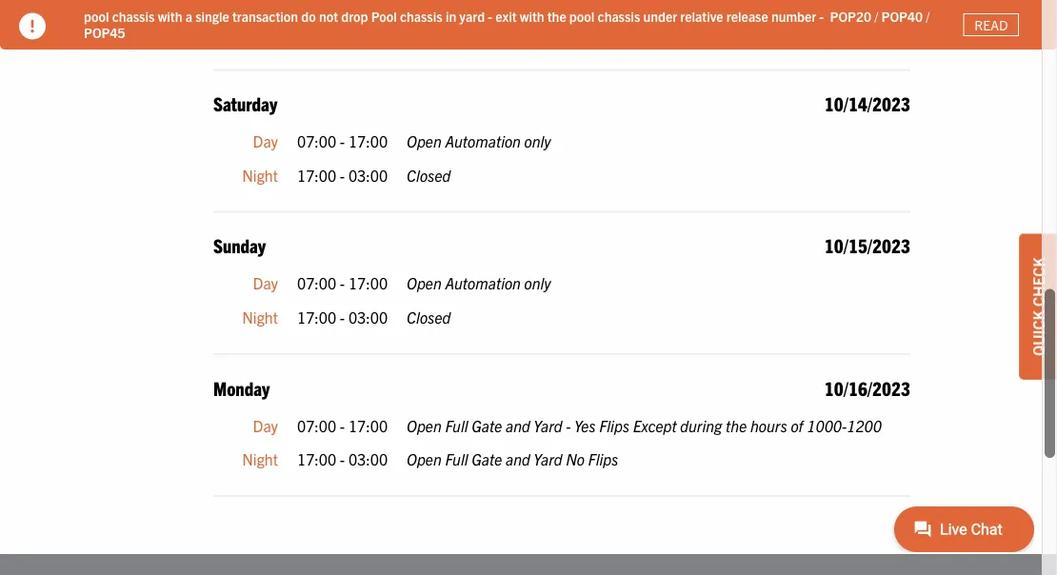 Task type: vqa. For each thing, say whether or not it's contained in the screenshot.
Login link Login
no



Task type: describe. For each thing, give the bounding box(es) containing it.
2 with from the left
[[520, 8, 545, 25]]

a
[[185, 8, 192, 25]]

night for monday
[[242, 450, 278, 469]]

03:00 for monday
[[349, 450, 388, 469]]

exit
[[496, 8, 517, 25]]

automation for sunday
[[445, 274, 521, 293]]

1 pool from the left
[[84, 8, 109, 25]]

single
[[195, 8, 229, 25]]

number
[[772, 8, 817, 25]]

quick check link
[[1020, 234, 1058, 380]]

07:00 - 17:00 for sunday
[[297, 274, 388, 293]]

gate for no
[[472, 450, 502, 469]]

10/14/2023
[[825, 92, 911, 116]]

2 pool from the left
[[570, 8, 595, 25]]

0 vertical spatial yard
[[472, 24, 501, 43]]

full for open full gate and yard -  yes flips except during the hours of 1000-1200
[[445, 416, 468, 435]]

open automation only for sunday
[[407, 274, 551, 293]]

5 open from the top
[[407, 450, 442, 469]]

1 open from the top
[[407, 24, 442, 43]]

only for saturday
[[525, 132, 551, 151]]

1 with from the left
[[158, 8, 182, 25]]

open full gate and yard no flips
[[407, 450, 619, 469]]

2 / from the left
[[926, 8, 930, 25]]

1 chassis from the left
[[112, 8, 155, 25]]

18:00 - 03:00
[[297, 24, 388, 43]]

18:00
[[297, 24, 337, 43]]

solid image
[[19, 13, 46, 40]]

flips for yes
[[600, 416, 630, 435]]

of
[[791, 416, 804, 435]]

full for open full yard and gate - no flips
[[445, 24, 468, 43]]

yard for -
[[534, 416, 563, 435]]

in
[[446, 8, 457, 25]]

check
[[1029, 257, 1048, 307]]

the inside pool chassis with a single transaction  do not drop pool chassis in yard -  exit with the pool chassis under relative release number -  pop20 / pop40 / pop45
[[548, 8, 567, 25]]

1 / from the left
[[875, 8, 879, 25]]

1 night from the top
[[242, 24, 278, 43]]

17:00 - 03:00 for saturday
[[297, 166, 388, 185]]

0 vertical spatial gate
[[532, 24, 563, 43]]

open full yard and gate - no flips
[[407, 24, 627, 43]]

under
[[644, 8, 678, 25]]

07:00 for monday
[[297, 416, 337, 435]]

release
[[727, 8, 769, 25]]

0 vertical spatial no
[[575, 24, 593, 43]]

read
[[975, 16, 1009, 33]]

during
[[681, 416, 723, 435]]

night for saturday
[[242, 166, 278, 185]]

closed for saturday
[[407, 166, 451, 185]]

day for saturday
[[253, 132, 278, 151]]

1 vertical spatial the
[[726, 416, 747, 435]]

night for sunday
[[242, 308, 278, 327]]

and for no
[[504, 24, 529, 43]]

read link
[[964, 13, 1020, 36]]



Task type: locate. For each thing, give the bounding box(es) containing it.
2 vertical spatial gate
[[472, 450, 502, 469]]

pop45
[[84, 24, 125, 41]]

closed for sunday
[[407, 308, 451, 327]]

quick
[[1029, 310, 1048, 356]]

2 vertical spatial day
[[253, 416, 278, 435]]

night up monday
[[242, 308, 278, 327]]

not
[[319, 8, 338, 25]]

0 vertical spatial the
[[548, 8, 567, 25]]

07:00 for saturday
[[297, 132, 337, 151]]

pop40
[[882, 8, 923, 25]]

chassis left a
[[112, 8, 155, 25]]

2 automation from the top
[[445, 274, 521, 293]]

/ right pop20
[[875, 8, 879, 25]]

0 vertical spatial 07:00 - 17:00
[[297, 132, 388, 151]]

2 chassis from the left
[[400, 8, 443, 25]]

pop20
[[830, 8, 872, 25]]

2 day from the top
[[253, 274, 278, 293]]

night right the single at the top left of page
[[242, 24, 278, 43]]

07:00
[[297, 132, 337, 151], [297, 274, 337, 293], [297, 416, 337, 435]]

2 open from the top
[[407, 132, 442, 151]]

flips left the under
[[597, 24, 627, 43]]

03:00
[[349, 24, 388, 43], [349, 166, 388, 185], [349, 308, 388, 327], [349, 450, 388, 469]]

1 vertical spatial 07:00
[[297, 274, 337, 293]]

1 07:00 - 17:00 from the top
[[297, 132, 388, 151]]

2 night from the top
[[242, 166, 278, 185]]

-
[[488, 8, 493, 25], [820, 8, 824, 25], [340, 24, 345, 43], [566, 24, 571, 43], [340, 132, 345, 151], [340, 166, 345, 185], [340, 274, 345, 293], [340, 308, 345, 327], [340, 416, 345, 435], [566, 416, 571, 435], [340, 450, 345, 469]]

automation
[[445, 132, 521, 151], [445, 274, 521, 293]]

no
[[575, 24, 593, 43], [566, 450, 585, 469]]

with left a
[[158, 8, 182, 25]]

drop
[[341, 8, 368, 25]]

relative
[[681, 8, 724, 25]]

3 full from the top
[[445, 450, 468, 469]]

open for saturday
[[407, 132, 442, 151]]

day down 'sunday'
[[253, 274, 278, 293]]

/
[[875, 8, 879, 25], [926, 8, 930, 25]]

1 vertical spatial only
[[525, 274, 551, 293]]

1 automation from the top
[[445, 132, 521, 151]]

2 vertical spatial flips
[[588, 450, 619, 469]]

4 open from the top
[[407, 416, 442, 435]]

day
[[253, 132, 278, 151], [253, 274, 278, 293], [253, 416, 278, 435]]

3 17:00 - 03:00 from the top
[[297, 450, 388, 469]]

2 vertical spatial full
[[445, 450, 468, 469]]

0 vertical spatial day
[[253, 132, 278, 151]]

day down "saturday"
[[253, 132, 278, 151]]

1 horizontal spatial the
[[726, 416, 747, 435]]

07:00 - 17:00
[[297, 132, 388, 151], [297, 274, 388, 293], [297, 416, 388, 435]]

yard for no
[[534, 450, 563, 469]]

0 horizontal spatial chassis
[[112, 8, 155, 25]]

pool chassis with a single transaction  do not drop pool chassis in yard -  exit with the pool chassis under relative release number -  pop20 / pop40 / pop45
[[84, 8, 930, 41]]

10/15/2023
[[825, 234, 911, 258]]

1 17:00 - 03:00 from the top
[[297, 166, 388, 185]]

2 vertical spatial and
[[506, 450, 530, 469]]

1 vertical spatial 17:00 - 03:00
[[297, 308, 388, 327]]

except
[[633, 416, 677, 435]]

hours
[[751, 416, 788, 435]]

3 open from the top
[[407, 274, 442, 293]]

0 horizontal spatial with
[[158, 8, 182, 25]]

the right the exit
[[548, 8, 567, 25]]

yard
[[460, 8, 485, 25]]

2 vertical spatial 07:00 - 17:00
[[297, 416, 388, 435]]

/ right pop40
[[926, 8, 930, 25]]

monday
[[213, 376, 270, 400]]

0 vertical spatial 17:00 - 03:00
[[297, 166, 388, 185]]

yard
[[472, 24, 501, 43], [534, 416, 563, 435], [534, 450, 563, 469]]

1 vertical spatial full
[[445, 416, 468, 435]]

1 open automation only from the top
[[407, 132, 551, 151]]

0 vertical spatial automation
[[445, 132, 521, 151]]

night
[[242, 24, 278, 43], [242, 166, 278, 185], [242, 308, 278, 327], [242, 450, 278, 469]]

0 vertical spatial only
[[525, 132, 551, 151]]

1 vertical spatial flips
[[600, 416, 630, 435]]

3 07:00 from the top
[[297, 416, 337, 435]]

do
[[301, 8, 316, 25]]

pool right solid image at left top
[[84, 8, 109, 25]]

0 vertical spatial full
[[445, 24, 468, 43]]

03:00 for sunday
[[349, 308, 388, 327]]

1 horizontal spatial with
[[520, 8, 545, 25]]

1200
[[847, 416, 882, 435]]

10/16/2023
[[825, 376, 911, 400]]

transaction
[[232, 8, 298, 25]]

chassis
[[112, 8, 155, 25], [400, 8, 443, 25], [598, 8, 641, 25]]

day for sunday
[[253, 274, 278, 293]]

open automation only
[[407, 132, 551, 151], [407, 274, 551, 293]]

1 vertical spatial and
[[506, 416, 530, 435]]

2 03:00 from the top
[[349, 166, 388, 185]]

no left the under
[[575, 24, 593, 43]]

1 03:00 from the top
[[349, 24, 388, 43]]

1 horizontal spatial chassis
[[400, 8, 443, 25]]

yes
[[575, 416, 596, 435]]

1 vertical spatial closed
[[407, 308, 451, 327]]

1 horizontal spatial /
[[926, 8, 930, 25]]

gate
[[532, 24, 563, 43], [472, 416, 502, 435], [472, 450, 502, 469]]

0 vertical spatial closed
[[407, 166, 451, 185]]

0 vertical spatial 07:00
[[297, 132, 337, 151]]

07:00 for sunday
[[297, 274, 337, 293]]

the left hours
[[726, 416, 747, 435]]

flips right yes
[[600, 416, 630, 435]]

2 17:00 - 03:00 from the top
[[297, 308, 388, 327]]

only for sunday
[[525, 274, 551, 293]]

0 horizontal spatial /
[[875, 8, 879, 25]]

2 vertical spatial yard
[[534, 450, 563, 469]]

with right the exit
[[520, 8, 545, 25]]

day down monday
[[253, 416, 278, 435]]

the
[[548, 8, 567, 25], [726, 416, 747, 435]]

17:00 - 03:00
[[297, 166, 388, 185], [297, 308, 388, 327], [297, 450, 388, 469]]

pool
[[371, 8, 397, 25]]

17:00 - 03:00 for sunday
[[297, 308, 388, 327]]

3 day from the top
[[253, 416, 278, 435]]

and for yes
[[506, 416, 530, 435]]

gate for -
[[472, 416, 502, 435]]

1 vertical spatial yard
[[534, 416, 563, 435]]

07:00 - 17:00 for saturday
[[297, 132, 388, 151]]

full
[[445, 24, 468, 43], [445, 416, 468, 435], [445, 450, 468, 469]]

night down "saturday"
[[242, 166, 278, 185]]

no down yes
[[566, 450, 585, 469]]

flips for no
[[597, 24, 627, 43]]

07:00 - 17:00 for monday
[[297, 416, 388, 435]]

saturday
[[213, 92, 277, 116]]

2 07:00 from the top
[[297, 274, 337, 293]]

open for sunday
[[407, 274, 442, 293]]

flips down yes
[[588, 450, 619, 469]]

and for flips
[[506, 450, 530, 469]]

1 day from the top
[[253, 132, 278, 151]]

2 only from the top
[[525, 274, 551, 293]]

0 horizontal spatial pool
[[84, 8, 109, 25]]

3 07:00 - 17:00 from the top
[[297, 416, 388, 435]]

open for monday
[[407, 416, 442, 435]]

1 full from the top
[[445, 24, 468, 43]]

chassis left in
[[400, 8, 443, 25]]

03:00 for saturday
[[349, 166, 388, 185]]

day for monday
[[253, 416, 278, 435]]

footer
[[0, 555, 1058, 576]]

1 vertical spatial automation
[[445, 274, 521, 293]]

0 vertical spatial open automation only
[[407, 132, 551, 151]]

night down monday
[[242, 450, 278, 469]]

0 vertical spatial and
[[504, 24, 529, 43]]

1 vertical spatial open automation only
[[407, 274, 551, 293]]

1 only from the top
[[525, 132, 551, 151]]

pool right the exit
[[570, 8, 595, 25]]

with
[[158, 8, 182, 25], [520, 8, 545, 25]]

17:00 - 03:00 for monday
[[297, 450, 388, 469]]

sunday
[[213, 234, 266, 258]]

4 03:00 from the top
[[349, 450, 388, 469]]

1 vertical spatial no
[[566, 450, 585, 469]]

3 chassis from the left
[[598, 8, 641, 25]]

2 vertical spatial 17:00 - 03:00
[[297, 450, 388, 469]]

only
[[525, 132, 551, 151], [525, 274, 551, 293]]

4 night from the top
[[242, 450, 278, 469]]

17:00
[[349, 132, 388, 151], [297, 166, 337, 185], [349, 274, 388, 293], [297, 308, 337, 327], [349, 416, 388, 435], [297, 450, 337, 469]]

3 03:00 from the top
[[349, 308, 388, 327]]

open full gate and yard -  yes flips except during the hours of 1000-1200
[[407, 416, 882, 435]]

2 07:00 - 17:00 from the top
[[297, 274, 388, 293]]

open automation only for saturday
[[407, 132, 551, 151]]

1 07:00 from the top
[[297, 132, 337, 151]]

3 night from the top
[[242, 308, 278, 327]]

0 horizontal spatial the
[[548, 8, 567, 25]]

2 vertical spatial 07:00
[[297, 416, 337, 435]]

flips
[[597, 24, 627, 43], [600, 416, 630, 435], [588, 450, 619, 469]]

chassis left the under
[[598, 8, 641, 25]]

1000-
[[807, 416, 847, 435]]

open
[[407, 24, 442, 43], [407, 132, 442, 151], [407, 274, 442, 293], [407, 416, 442, 435], [407, 450, 442, 469]]

and
[[504, 24, 529, 43], [506, 416, 530, 435], [506, 450, 530, 469]]

1 vertical spatial gate
[[472, 416, 502, 435]]

automation for saturday
[[445, 132, 521, 151]]

0 vertical spatial flips
[[597, 24, 627, 43]]

closed
[[407, 166, 451, 185], [407, 308, 451, 327]]

2 full from the top
[[445, 416, 468, 435]]

1 vertical spatial 07:00 - 17:00
[[297, 274, 388, 293]]

2 closed from the top
[[407, 308, 451, 327]]

quick check
[[1029, 257, 1048, 356]]

full for open full gate and yard no flips
[[445, 450, 468, 469]]

1 closed from the top
[[407, 166, 451, 185]]

2 horizontal spatial chassis
[[598, 8, 641, 25]]

pool
[[84, 8, 109, 25], [570, 8, 595, 25]]

1 horizontal spatial pool
[[570, 8, 595, 25]]

1 vertical spatial day
[[253, 274, 278, 293]]

2 open automation only from the top
[[407, 274, 551, 293]]



